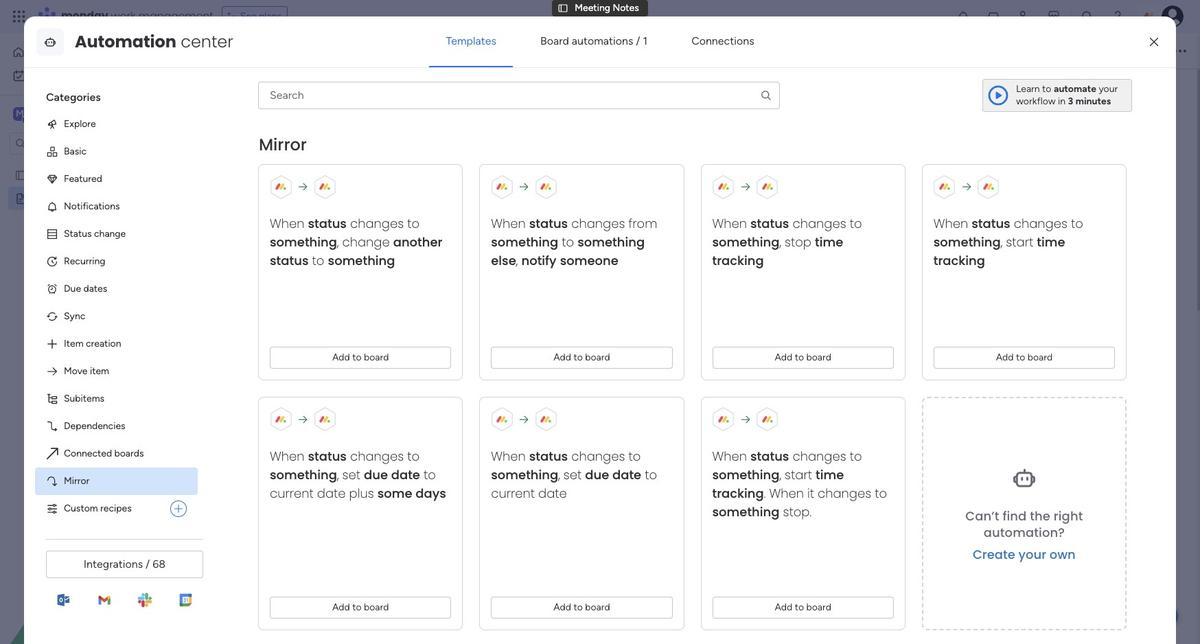Task type: describe. For each thing, give the bounding box(es) containing it.
changes inside when status changes from something to
[[572, 215, 625, 232]]

1 horizontal spatial mirror
[[259, 133, 307, 156]]

areas
[[520, 469, 546, 482]]

1 horizontal spatial meeting notes
[[423, 225, 571, 251]]

templates button
[[429, 25, 513, 58]]

objectives:
[[507, 510, 563, 523]]

automation?
[[984, 524, 1065, 541]]

. for and
[[446, 387, 448, 400]]

something inside when status changes from something to
[[491, 233, 558, 251]]

move item option
[[35, 358, 198, 385]]

assigning
[[456, 387, 504, 400]]

to inside "to current date"
[[645, 466, 657, 483]]

the down objectives.
[[868, 587, 885, 600]]

the down business
[[794, 587, 810, 600]]

2 image for discussed the importance of aligning the redesign with the overall business objectives.
[[455, 571, 459, 575]]

featured
[[64, 173, 102, 185]]

something else
[[491, 233, 645, 269]]

[list
[[480, 284, 501, 297]]

review for review of current website
[[456, 325, 491, 338]]

0 vertical spatial user
[[681, 469, 702, 482]]

website:
[[548, 428, 591, 441]]

0 vertical spatial website
[[546, 325, 584, 338]]

15:52
[[856, 161, 879, 173]]

/ inside button
[[636, 34, 640, 47]]

explore
[[64, 118, 96, 130]]

when inside when status changes to something , stop
[[712, 215, 747, 232]]

bulleted list image
[[472, 45, 484, 57]]

68
[[153, 558, 166, 571]]

brainstorming for brainstorming session:
[[456, 623, 524, 636]]

notes:
[[466, 407, 499, 420]]

conduct
[[522, 490, 563, 503]]

your inside can't find the right automation? create your own
[[1019, 546, 1047, 563]]

0 horizontal spatial when status changes to something , start
[[712, 447, 862, 483]]

content
[[622, 490, 661, 503]]

to current date plus
[[270, 466, 436, 502]]

review of current website
[[456, 325, 584, 338]]

m
[[16, 108, 24, 119]]

the up indicators
[[654, 567, 671, 580]]

creator kendall parks
[[442, 161, 536, 173]]

public board image
[[14, 168, 27, 181]]

new
[[583, 366, 604, 379]]

mirror inside option
[[64, 475, 90, 487]]

integrations
[[84, 558, 143, 571]]

views,
[[510, 602, 541, 615]]

meeting notes:
[[423, 407, 499, 420]]

monday marketplace image
[[1047, 10, 1061, 23]]

objectives.
[[842, 567, 895, 580]]

meeting up board automations / 1
[[575, 2, 610, 14]]

time for start
[[1037, 233, 1065, 251]]

the up identified areas for improvement based on user feedback and analytics data.
[[687, 448, 703, 461]]

basic
[[64, 145, 87, 157]]

session
[[527, 366, 564, 379]]

due
[[64, 283, 81, 294]]

1 2024, from the left
[[645, 161, 671, 173]]

overall
[[762, 567, 794, 580]]

3 for 3 minutes
[[1068, 95, 1074, 107]]

kendall parks image
[[1162, 5, 1184, 27]]

boards
[[114, 448, 144, 459]]

status change option
[[35, 220, 198, 248]]

success
[[813, 587, 852, 600]]

of right [list
[[504, 284, 514, 297]]

home link
[[8, 41, 167, 63]]

discussed for discussed the strengths and weaknesses of the current website design.
[[470, 448, 520, 461]]

enhancing
[[577, 546, 628, 559]]

attendees]
[[517, 284, 572, 297]]

v2 ellipsis image
[[1174, 42, 1187, 60]]

status change
[[64, 228, 126, 240]]

discussed the importance of aligning the redesign with the overall business objectives.
[[470, 567, 895, 580]]

some days
[[377, 484, 446, 502]]

automation
[[75, 30, 176, 53]]

your inside your workflow in
[[1099, 83, 1118, 95]]

my work link
[[8, 65, 167, 87]]

another status
[[270, 233, 443, 269]]

current inside "to current date"
[[491, 484, 535, 502]]

in
[[1058, 95, 1066, 107]]

website inside defined the primary goals for the website redesign, including improving user experience, increasing conversion rates, and enhancing brand identity.
[[635, 531, 673, 544]]

status inside when status changes to something , stop
[[751, 215, 789, 232]]

and inside "agreed to establish key performance indicators (kpis) to measure the success of the redesign, such as page views, bounce rate, and conversion metrics."
[[608, 602, 626, 615]]

2 image for identified
[[455, 474, 459, 478]]

move
[[64, 365, 88, 377]]

0 horizontal spatial 1
[[440, 623, 445, 636]]

subitems
[[64, 393, 104, 404]]

the up brand
[[616, 531, 632, 544]]

business
[[796, 567, 839, 580]]

time tracking for stop
[[712, 233, 843, 269]]

my for my first board
[[32, 169, 45, 181]]

2 mar from the left
[[792, 161, 809, 173]]

. inside the . when it changes to something stop.
[[764, 484, 766, 502]]

as
[[470, 602, 480, 615]]

quality
[[829, 490, 862, 503]]

help image
[[1111, 10, 1125, 23]]

date: [insert date]
[[423, 263, 516, 276]]

, notify someone
[[516, 252, 619, 269]]

4 .
[[439, 387, 448, 400]]

and up the relevance
[[753, 469, 771, 482]]

1 when status changes to something , set due date from the left
[[270, 447, 420, 483]]

custom recipes
[[64, 503, 132, 514]]

connected
[[64, 448, 112, 459]]

agreed for agreed to establish key performance indicators (kpis) to measure the success of the redesign, such as page views, bounce rate, and conversion metrics.
[[470, 587, 506, 600]]

basic option
[[35, 138, 198, 165]]

when inside when status changes from something to
[[491, 215, 526, 232]]

15:49
[[673, 161, 697, 173]]

find
[[1003, 507, 1027, 524]]

minutes
[[1076, 95, 1111, 107]]

design
[[606, 366, 639, 379]]

agreed for agreed to conduct a thorough content audit to assess the relevance and quality of existing content.
[[470, 490, 506, 503]]

assess
[[704, 490, 736, 503]]

when inside the . when it changes to something stop.
[[769, 484, 804, 502]]

thorough
[[574, 490, 619, 503]]

share
[[1130, 44, 1154, 56]]

increasing
[[906, 531, 956, 544]]

update feed image
[[987, 10, 1001, 23]]

learn to automate
[[1016, 83, 1097, 95]]

1 inside button
[[643, 34, 648, 47]]

to inside when status changes to something , stop
[[850, 215, 862, 232]]

change inside when status changes to something , change
[[342, 233, 390, 251]]

to inside to current date plus
[[424, 466, 436, 483]]

2 image for agreed to establish key performance indicators (kpis) to measure the success of the redesign, such as page views, bounce rate, and conversion metrics.
[[455, 592, 459, 596]]

session:
[[527, 623, 568, 636]]

identified
[[470, 469, 517, 482]]

of up identified areas for improvement based on user feedback and analytics data.
[[674, 448, 684, 461]]

move item
[[64, 365, 109, 377]]

including
[[724, 531, 768, 544]]

Search for a column type search field
[[258, 82, 780, 109]]

[insert
[[453, 263, 486, 276]]

tasks
[[507, 387, 532, 400]]

board inside list box
[[67, 169, 92, 181]]

redesign, inside defined the primary goals for the website redesign, including improving user experience, increasing conversion rates, and enhancing brand identity.
[[676, 531, 721, 544]]

workspace
[[58, 107, 113, 120]]

status inside another status
[[270, 252, 309, 269]]

conversion inside defined the primary goals for the website redesign, including improving user experience, increasing conversion rates, and enhancing brand identity.
[[470, 546, 524, 559]]

to current date
[[491, 466, 657, 502]]

existing
[[878, 490, 916, 503]]

of right quality
[[864, 490, 875, 503]]

0 vertical spatial goals
[[526, 345, 552, 358]]

2 image for discussed the strengths and weaknesses of the current website design.
[[455, 453, 459, 457]]

connected boards
[[64, 448, 144, 459]]

2 image for defined
[[455, 536, 459, 540]]

can't find the right automation? create your own
[[966, 507, 1083, 563]]

the up "concepts"
[[647, 345, 663, 358]]

item creation option
[[35, 330, 198, 358]]

meeting inside list box
[[32, 192, 68, 204]]

the down goals and objectives:
[[511, 531, 527, 544]]

0 horizontal spatial on
[[511, 345, 524, 358]]

objectives
[[576, 345, 627, 358]]

meeting notes inside list box
[[32, 192, 96, 204]]

status inside when status changes to something , change
[[308, 215, 347, 232]]

time tracking for start
[[934, 233, 1065, 269]]

share button
[[1104, 39, 1161, 61]]

templates
[[446, 34, 496, 47]]

due dates
[[64, 283, 107, 294]]

relevance
[[758, 490, 805, 503]]

discussion
[[456, 345, 509, 358]]

date]
[[488, 263, 516, 276]]

and inside defined the primary goals for the website redesign, including improving user experience, increasing conversion rates, and enhancing brand identity.
[[556, 546, 574, 559]]

updated
[[753, 161, 789, 173]]

my work option
[[8, 65, 167, 87]]

2 07, from the left
[[811, 161, 825, 173]]

item
[[64, 338, 83, 349]]

content.
[[918, 490, 960, 503]]

and up "improvement" at the bottom of page
[[591, 448, 609, 461]]

the down rates,
[[522, 567, 539, 580]]

, inside when status changes to something , change
[[337, 233, 339, 251]]

for left new
[[566, 366, 580, 379]]

mention image
[[593, 44, 607, 57]]

board automations / 1 button
[[524, 25, 664, 58]]

rate,
[[583, 602, 605, 615]]

when status changes to something , stop
[[712, 215, 862, 251]]

. when it changes to something stop.
[[712, 484, 887, 520]]

my for my work
[[32, 69, 45, 81]]

lottie animation image
[[0, 505, 175, 644]]

notes inside list box
[[70, 192, 96, 204]]

attendees:
[[423, 284, 477, 297]]

select product image
[[12, 10, 26, 23]]

changes inside the . when it changes to something stop.
[[818, 484, 871, 502]]



Task type: vqa. For each thing, say whether or not it's contained in the screenshot.
Meeting
yes



Task type: locate. For each thing, give the bounding box(es) containing it.
3 right in
[[1068, 95, 1074, 107]]

discussed the strengths and weaknesses of the current website design.
[[470, 448, 821, 461]]

time for stop
[[815, 233, 843, 251]]

for down "strengths"
[[548, 469, 563, 482]]

mirror
[[259, 133, 307, 156], [64, 475, 90, 487]]

my
[[32, 69, 45, 81], [32, 169, 45, 181]]

2 due from the left
[[585, 466, 609, 483]]

0 horizontal spatial /
[[146, 558, 150, 571]]

0 vertical spatial discussed
[[470, 448, 520, 461]]

meeting down 4 .
[[423, 407, 464, 420]]

page
[[483, 602, 508, 615]]

experience,
[[847, 531, 903, 544]]

user up audit at the right bottom of the page
[[681, 469, 702, 482]]

0 horizontal spatial 3
[[439, 366, 445, 379]]

it
[[807, 484, 814, 502]]

meeting up the [insert
[[423, 225, 505, 251]]

list box containing my first board
[[0, 160, 175, 395]]

user right improving
[[823, 531, 844, 544]]

notifications option
[[35, 193, 198, 220]]

agreed inside "agreed to establish key performance indicators (kpis) to measure the success of the redesign, such as page views, bounce rate, and conversion metrics."
[[470, 587, 506, 600]]

and up importance
[[556, 546, 574, 559]]

your down the automation?
[[1019, 546, 1047, 563]]

notifications
[[64, 200, 120, 212]]

0 vertical spatial brainstorming
[[456, 366, 524, 379]]

identity.
[[662, 546, 702, 559]]

strengths
[[541, 448, 588, 461]]

my down home
[[32, 69, 45, 81]]

2 brainstorming from the top
[[456, 623, 524, 636]]

something inside the . when it changes to something stop.
[[712, 503, 780, 520]]

1 mar from the left
[[609, 161, 626, 173]]

public board image
[[14, 192, 27, 205]]

of down objectives.
[[855, 587, 866, 600]]

set up plus
[[342, 466, 360, 483]]

change down "notifications" option
[[94, 228, 126, 240]]

1 vertical spatial my
[[32, 169, 45, 181]]

invite members image
[[1017, 10, 1031, 23]]

1 horizontal spatial conversion
[[629, 602, 682, 615]]

create
[[973, 546, 1016, 563]]

2 review from the top
[[456, 428, 491, 441]]

of up the "discussion"
[[494, 325, 505, 338]]

home
[[30, 46, 56, 58]]

1 vertical spatial when status changes to something , start
[[712, 447, 862, 483]]

2 2 image from the top
[[455, 571, 459, 575]]

1 2 image from the top
[[455, 453, 459, 457]]

3 2 image from the top
[[455, 592, 459, 596]]

1 set from the left
[[342, 466, 360, 483]]

the right find
[[1030, 507, 1051, 524]]

0 horizontal spatial set
[[342, 466, 360, 483]]

None search field
[[258, 82, 780, 109]]

2 horizontal spatial notes
[[613, 2, 639, 14]]

when status changes to something , start
[[934, 215, 1083, 251], [712, 447, 862, 483]]

dependencies
[[64, 420, 125, 432]]

2 image left identified
[[455, 474, 459, 478]]

2 vertical spatial meeting notes
[[423, 225, 571, 251]]

for up enhancing
[[599, 531, 613, 544]]

work for monday
[[111, 8, 136, 24]]

custom
[[64, 503, 98, 514]]

change inside option
[[94, 228, 126, 240]]

1 horizontal spatial set
[[564, 466, 582, 483]]

something
[[270, 233, 337, 251], [491, 233, 558, 251], [578, 233, 645, 251], [712, 233, 780, 251], [934, 233, 1001, 251], [328, 252, 395, 269], [270, 466, 337, 483], [491, 466, 558, 483], [712, 466, 780, 483], [712, 503, 780, 520]]

due dates option
[[35, 275, 198, 303]]

work
[[111, 8, 136, 24], [47, 69, 68, 81]]

set down "strengths"
[[564, 466, 582, 483]]

brainstorming
[[456, 366, 524, 379], [456, 623, 524, 636]]

when
[[270, 215, 304, 232], [491, 215, 526, 232], [712, 215, 747, 232], [934, 215, 968, 232], [270, 447, 304, 464], [491, 447, 526, 464], [712, 447, 747, 464], [769, 484, 804, 502]]

the right with
[[743, 567, 759, 580]]

07, right created
[[628, 161, 643, 173]]

performance
[[587, 587, 651, 600]]

2 image
[[455, 474, 459, 478], [455, 494, 459, 499], [455, 536, 459, 540]]

2 agreed from the top
[[470, 587, 506, 600]]

categories list box
[[35, 79, 209, 522]]

goals
[[526, 345, 552, 358], [570, 531, 596, 544]]

2 image down 'goals'
[[455, 536, 459, 540]]

2024, left 15:52
[[827, 161, 853, 173]]

4
[[439, 387, 446, 400]]

conversion down defined
[[470, 546, 524, 559]]

2 when status changes to something , set due date from the left
[[491, 447, 642, 483]]

1 vertical spatial mirror
[[64, 475, 90, 487]]

0 vertical spatial review
[[456, 325, 491, 338]]

1 vertical spatial 3
[[439, 366, 445, 379]]

and up brainstorming session for new design concepts
[[555, 345, 573, 358]]

such
[[935, 587, 958, 600]]

1 vertical spatial review
[[456, 428, 491, 441]]

0 vertical spatial your
[[1099, 83, 1118, 95]]

2 2 image from the top
[[455, 494, 459, 499]]

2 image down 'goals'
[[455, 571, 459, 575]]

0 vertical spatial my
[[32, 69, 45, 81]]

0 horizontal spatial start
[[785, 466, 812, 483]]

2 image up brainstorming session: at the left
[[455, 592, 459, 596]]

main
[[32, 107, 56, 120]]

1 brainstorming from the top
[[456, 366, 524, 379]]

and
[[555, 345, 573, 358], [535, 387, 553, 400], [591, 448, 609, 461], [753, 469, 771, 482], [808, 490, 826, 503], [487, 510, 505, 523], [556, 546, 574, 559], [608, 602, 626, 615]]

conversion inside "agreed to establish key performance indicators (kpis) to measure the success of the redesign, such as page views, bounce rate, and conversion metrics."
[[629, 602, 682, 615]]

2 image for agreed
[[455, 494, 459, 499]]

for inside defined the primary goals for the website redesign, including improving user experience, increasing conversion rates, and enhancing brand identity.
[[599, 531, 613, 544]]

notifications image
[[957, 10, 970, 23]]

1 2 image from the top
[[455, 474, 459, 478]]

2024,
[[645, 161, 671, 173], [827, 161, 853, 173]]

0 horizontal spatial mar
[[609, 161, 626, 173]]

0 vertical spatial mirror
[[259, 133, 307, 156]]

1 vertical spatial meeting notes
[[32, 192, 96, 204]]

redesign
[[666, 345, 708, 358], [673, 567, 716, 580]]

changes inside when status changes to something , stop
[[793, 215, 846, 232]]

something inside when status changes to something , change
[[270, 233, 337, 251]]

0 horizontal spatial redesign,
[[676, 531, 721, 544]]

website up "discussion on goals and objectives for the redesign"
[[546, 325, 584, 338]]

0 horizontal spatial due
[[364, 466, 388, 483]]

explore option
[[35, 110, 198, 138]]

1 horizontal spatial 1
[[643, 34, 648, 47]]

1 vertical spatial work
[[47, 69, 68, 81]]

. for for
[[445, 366, 448, 379]]

1 horizontal spatial work
[[111, 8, 136, 24]]

on up audit at the right bottom of the page
[[666, 469, 678, 482]]

1 due from the left
[[364, 466, 388, 483]]

0 vertical spatial /
[[636, 34, 640, 47]]

due up thorough
[[585, 466, 609, 483]]

1 vertical spatial agreed
[[470, 587, 506, 600]]

my inside list box
[[32, 169, 45, 181]]

1 discussed from the top
[[470, 448, 520, 461]]

0 horizontal spatial user
[[681, 469, 702, 482]]

recurring option
[[35, 248, 198, 275]]

indicators
[[653, 587, 702, 600]]

management
[[139, 8, 213, 24]]

/ left '68'
[[146, 558, 150, 571]]

the up areas
[[522, 448, 539, 461]]

main workspace
[[32, 107, 113, 120]]

work for my
[[47, 69, 68, 81]]

automations
[[572, 34, 633, 47]]

establish
[[522, 587, 565, 600]]

0 vertical spatial meeting notes
[[575, 2, 639, 14]]

categories heading
[[35, 79, 198, 110]]

search image
[[760, 89, 772, 102]]

1 horizontal spatial /
[[636, 34, 640, 47]]

work up automation
[[111, 8, 136, 24]]

1 vertical spatial redesign
[[673, 567, 716, 580]]

search everything image
[[1081, 10, 1095, 23]]

weaknesses
[[612, 448, 671, 461]]

goals up enhancing
[[570, 531, 596, 544]]

2 vertical spatial 2 image
[[455, 592, 459, 596]]

goals inside defined the primary goals for the website redesign, including improving user experience, increasing conversion rates, and enhancing brand identity.
[[570, 531, 596, 544]]

1 vertical spatial your
[[1019, 546, 1047, 563]]

and up stop.
[[808, 490, 826, 503]]

review down notes:
[[456, 428, 491, 441]]

date down areas
[[538, 484, 567, 502]]

brainstorming session:
[[456, 623, 568, 636]]

else
[[491, 252, 516, 269]]

created mar 07, 2024, 15:49
[[572, 161, 697, 173]]

0 horizontal spatial change
[[94, 228, 126, 240]]

workspace selection element
[[13, 106, 115, 124]]

days
[[416, 484, 446, 502]]

2 image down meeting notes:
[[455, 453, 459, 457]]

item creation
[[64, 338, 121, 349]]

integrations / 68
[[84, 558, 166, 571]]

to inside when status changes from something to
[[562, 233, 574, 251]]

1 horizontal spatial on
[[666, 469, 678, 482]]

connected boards option
[[35, 440, 198, 468]]

the right the assess
[[739, 490, 755, 503]]

agenda:
[[423, 304, 464, 317]]

can't
[[966, 507, 1000, 524]]

goals
[[456, 510, 484, 523]]

featured option
[[35, 165, 198, 193]]

date:
[[423, 263, 450, 276]]

0 horizontal spatial conversion
[[470, 546, 524, 559]]

home option
[[8, 41, 167, 63]]

1 horizontal spatial redesign,
[[887, 587, 932, 600]]

when status changes to something , set due date down website:
[[491, 447, 642, 483]]

subitems option
[[35, 385, 198, 413]]

of down enhancing
[[600, 567, 611, 580]]

current inside to current date plus
[[270, 484, 314, 502]]

style button
[[546, 39, 580, 62]]

1 vertical spatial website
[[744, 448, 783, 461]]

responsibilities
[[555, 387, 629, 400]]

3 .
[[439, 366, 448, 379]]

1 horizontal spatial website
[[635, 531, 673, 544]]

0 horizontal spatial your
[[1019, 546, 1047, 563]]

2 discussed from the top
[[470, 567, 520, 580]]

see plans button
[[222, 6, 288, 27]]

website up analytics
[[744, 448, 783, 461]]

0 vertical spatial start
[[1006, 233, 1034, 251]]

list box
[[0, 160, 175, 395]]

, inside when status changes to something , stop
[[780, 233, 781, 251]]

brainstorming for brainstorming session for new design concepts
[[456, 366, 524, 379]]

workspace image
[[13, 106, 27, 122]]

my left first on the top
[[32, 169, 45, 181]]

redesign, left such
[[887, 587, 932, 600]]

1 vertical spatial discussed
[[470, 567, 520, 580]]

your up minutes
[[1099, 83, 1118, 95]]

1 vertical spatial conversion
[[629, 602, 682, 615]]

0 vertical spatial 2 image
[[455, 453, 459, 457]]

0 vertical spatial notes
[[613, 2, 639, 14]]

0 vertical spatial work
[[111, 8, 136, 24]]

attendees: [list of attendees]
[[423, 284, 572, 297]]

meeting notes up automations
[[575, 2, 639, 14]]

1 horizontal spatial change
[[342, 233, 390, 251]]

work up categories
[[47, 69, 68, 81]]

0 horizontal spatial goals
[[526, 345, 552, 358]]

date up some days in the left of the page
[[391, 466, 420, 483]]

1 horizontal spatial 3
[[1068, 95, 1074, 107]]

/ inside "button"
[[146, 558, 150, 571]]

integrations / 68 button
[[46, 551, 203, 578]]

1 horizontal spatial goals
[[570, 531, 596, 544]]

mar right created
[[609, 161, 626, 173]]

2 horizontal spatial website
[[744, 448, 783, 461]]

1 horizontal spatial 07,
[[811, 161, 825, 173]]

date inside to current date plus
[[317, 484, 346, 502]]

1 horizontal spatial when status changes to something , set due date
[[491, 447, 642, 483]]

discussed for discussed the importance of aligning the redesign with the overall business objectives.
[[470, 567, 520, 580]]

2024, left 15:49
[[645, 161, 671, 173]]

notes up automations
[[613, 2, 639, 14]]

my inside my work option
[[32, 69, 45, 81]]

when status changes to something , set due date up plus
[[270, 447, 420, 483]]

redesign, inside "agreed to establish key performance indicators (kpis) to measure the success of the redesign, such as page views, bounce rate, and conversion metrics."
[[887, 587, 932, 600]]

1 agreed from the top
[[470, 490, 506, 503]]

plans
[[259, 10, 282, 22]]

agreed up "page"
[[470, 587, 506, 600]]

0 vertical spatial 1
[[643, 34, 648, 47]]

1 vertical spatial brainstorming
[[456, 623, 524, 636]]

date inside "to current date"
[[538, 484, 567, 502]]

identified areas for improvement based on user feedback and analytics data.
[[470, 469, 844, 482]]

2 horizontal spatial meeting notes
[[575, 2, 639, 14]]

conversion down indicators
[[629, 602, 682, 615]]

1 vertical spatial redesign,
[[887, 587, 932, 600]]

1 vertical spatial notes
[[70, 192, 96, 204]]

2 vertical spatial website
[[635, 531, 673, 544]]

change up to something
[[342, 233, 390, 251]]

dynamic values image
[[615, 44, 629, 58]]

learn
[[1016, 83, 1040, 95]]

board
[[67, 169, 92, 181], [364, 351, 389, 363], [585, 351, 610, 363], [806, 351, 831, 363], [1028, 351, 1053, 363], [364, 601, 389, 613], [585, 601, 610, 613], [806, 601, 831, 613]]

and up defined
[[487, 510, 505, 523]]

redesign, up identity.
[[676, 531, 721, 544]]

2 image up 'goals'
[[455, 494, 459, 499]]

2 vertical spatial notes
[[510, 225, 571, 251]]

to inside when status changes to something , change
[[407, 215, 420, 232]]

for
[[630, 345, 644, 358], [566, 366, 580, 379], [548, 469, 563, 482], [599, 531, 613, 544]]

0 vertical spatial 3
[[1068, 95, 1074, 107]]

for up design
[[630, 345, 644, 358]]

0 vertical spatial redesign
[[666, 345, 708, 358]]

lottie animation element
[[0, 505, 175, 644]]

0 vertical spatial when status changes to something , start
[[934, 215, 1083, 251]]

the
[[647, 345, 663, 358], [522, 448, 539, 461], [687, 448, 703, 461], [739, 490, 755, 503], [1030, 507, 1051, 524], [511, 531, 527, 544], [616, 531, 632, 544], [522, 567, 539, 580], [654, 567, 671, 580], [743, 567, 759, 580], [794, 587, 810, 600], [868, 587, 885, 600]]

date left plus
[[317, 484, 346, 502]]

sync option
[[35, 303, 198, 330]]

custom recipes option
[[35, 495, 165, 522]]

numbered list image
[[495, 45, 508, 57]]

notes up notify
[[510, 225, 571, 251]]

the inside can't find the right automation? create your own
[[1030, 507, 1051, 524]]

2 vertical spatial 2 image
[[455, 536, 459, 540]]

when status changes to something , change
[[270, 215, 420, 251]]

2 2024, from the left
[[827, 161, 853, 173]]

some
[[377, 484, 412, 502]]

redesign up "concepts"
[[666, 345, 708, 358]]

. for goals
[[446, 345, 448, 358]]

1 horizontal spatial your
[[1099, 83, 1118, 95]]

mar right updated
[[792, 161, 809, 173]]

1 vertical spatial 2 image
[[455, 494, 459, 499]]

1 horizontal spatial notes
[[510, 225, 571, 251]]

dependencies option
[[35, 413, 198, 440]]

work inside my work option
[[47, 69, 68, 81]]

1 horizontal spatial user
[[823, 531, 844, 544]]

1 horizontal spatial mar
[[792, 161, 809, 173]]

review of current website:
[[456, 428, 591, 441]]

discussed up "page"
[[470, 567, 520, 580]]

0 vertical spatial on
[[511, 345, 524, 358]]

0 horizontal spatial 07,
[[628, 161, 643, 173]]

discussed up identified
[[470, 448, 520, 461]]

mirror option
[[35, 468, 198, 495]]

0 horizontal spatial work
[[47, 69, 68, 81]]

/ right dynamic values "image"
[[636, 34, 640, 47]]

1 horizontal spatial 2024,
[[827, 161, 853, 173]]

date down weaknesses
[[613, 466, 642, 483]]

2
[[439, 345, 446, 358]]

of down notes:
[[494, 428, 505, 441]]

0 horizontal spatial when status changes to something , set due date
[[270, 447, 420, 483]]

something inside when status changes to something , stop
[[712, 233, 780, 251]]

agreed down identified
[[470, 490, 506, 503]]

meeting down first on the top
[[32, 192, 68, 204]]

status inside when status changes from something to
[[529, 215, 568, 232]]

current
[[507, 325, 543, 338], [706, 448, 741, 461], [270, 484, 314, 502], [491, 484, 535, 502]]

1 horizontal spatial when status changes to something , start
[[934, 215, 1083, 251]]

primary
[[530, 531, 567, 544]]

changes inside when status changes to something , change
[[350, 215, 404, 232]]

0 horizontal spatial meeting notes
[[32, 192, 96, 204]]

to inside the . when it changes to something stop.
[[875, 484, 887, 502]]

Search in workspace field
[[29, 136, 115, 151]]

3 for 3 .
[[439, 366, 445, 379]]

brainstorming down "page"
[[456, 623, 524, 636]]

monday work management
[[61, 8, 213, 24]]

3 minutes
[[1068, 95, 1111, 107]]

1 review from the top
[[456, 325, 491, 338]]

3 down 2
[[439, 366, 445, 379]]

1 vertical spatial goals
[[570, 531, 596, 544]]

07, right updated
[[811, 161, 825, 173]]

0 horizontal spatial website
[[546, 325, 584, 338]]

on down "review of current website"
[[511, 345, 524, 358]]

a
[[565, 490, 571, 503]]

review for review of current website:
[[456, 428, 491, 441]]

1 vertical spatial 1
[[440, 623, 445, 636]]

meeting notes up the else
[[423, 225, 571, 251]]

1 horizontal spatial due
[[585, 466, 609, 483]]

due up plus
[[364, 466, 388, 483]]

1 vertical spatial on
[[666, 469, 678, 482]]

workflow
[[1016, 95, 1056, 107]]

user inside defined the primary goals for the website redesign, including improving user experience, increasing conversion rates, and enhancing brand identity.
[[823, 531, 844, 544]]

dates
[[83, 283, 107, 294]]

0 horizontal spatial 2024,
[[645, 161, 671, 173]]

to something
[[309, 252, 395, 269]]

and down "performance"
[[608, 602, 626, 615]]

meeting notes down my first board
[[32, 192, 96, 204]]

review up the "discussion"
[[456, 325, 491, 338]]

categories
[[46, 91, 101, 104]]

tracking for . when it changes to
[[712, 484, 764, 502]]

created
[[572, 161, 607, 173]]

of inside "agreed to establish key performance indicators (kpis) to measure the success of the redesign, such as page views, bounce rate, and conversion metrics."
[[855, 587, 866, 600]]

0 horizontal spatial mirror
[[64, 475, 90, 487]]

my work
[[32, 69, 68, 81]]

goals up session
[[526, 345, 552, 358]]

1 07, from the left
[[628, 161, 643, 173]]

and down session
[[535, 387, 553, 400]]

tracking for when status changes to something , start
[[934, 252, 985, 269]]

3 2 image from the top
[[455, 536, 459, 540]]

2 set from the left
[[564, 466, 582, 483]]

when inside when status changes to something , change
[[270, 215, 304, 232]]

0 horizontal spatial notes
[[70, 192, 96, 204]]

item
[[90, 365, 109, 377]]

2 image
[[455, 453, 459, 457], [455, 571, 459, 575], [455, 592, 459, 596]]

website up brand
[[635, 531, 673, 544]]

0 vertical spatial redesign,
[[676, 531, 721, 544]]

tracking for when status changes to something , stop
[[712, 252, 764, 269]]

bounce
[[543, 602, 580, 615]]

notes down featured at the left of page
[[70, 192, 96, 204]]

1 horizontal spatial start
[[1006, 233, 1034, 251]]

automate
[[1054, 83, 1097, 95]]

redesign down identity.
[[673, 567, 716, 580]]

monday
[[61, 8, 108, 24]]

brainstorming down the "discussion"
[[456, 366, 524, 379]]

1 vertical spatial 2 image
[[455, 571, 459, 575]]

to
[[1042, 83, 1052, 95], [407, 215, 420, 232], [850, 215, 862, 232], [1071, 215, 1083, 232], [562, 233, 574, 251], [312, 252, 324, 269], [352, 351, 362, 363], [574, 351, 583, 363], [795, 351, 804, 363], [1016, 351, 1025, 363], [407, 447, 420, 464], [629, 447, 641, 464], [850, 447, 862, 464], [424, 466, 436, 483], [645, 466, 657, 483], [875, 484, 887, 502], [508, 490, 519, 503], [691, 490, 701, 503], [508, 587, 519, 600], [736, 587, 747, 600], [352, 601, 362, 613], [574, 601, 583, 613], [795, 601, 804, 613]]

notify
[[522, 252, 557, 269]]

1 vertical spatial /
[[146, 558, 150, 571]]

0 vertical spatial agreed
[[470, 490, 506, 503]]

2 .
[[439, 345, 448, 358]]

1 vertical spatial user
[[823, 531, 844, 544]]

option
[[0, 162, 175, 165]]

0 vertical spatial conversion
[[470, 546, 524, 559]]

something inside 'something else'
[[578, 233, 645, 251]]



